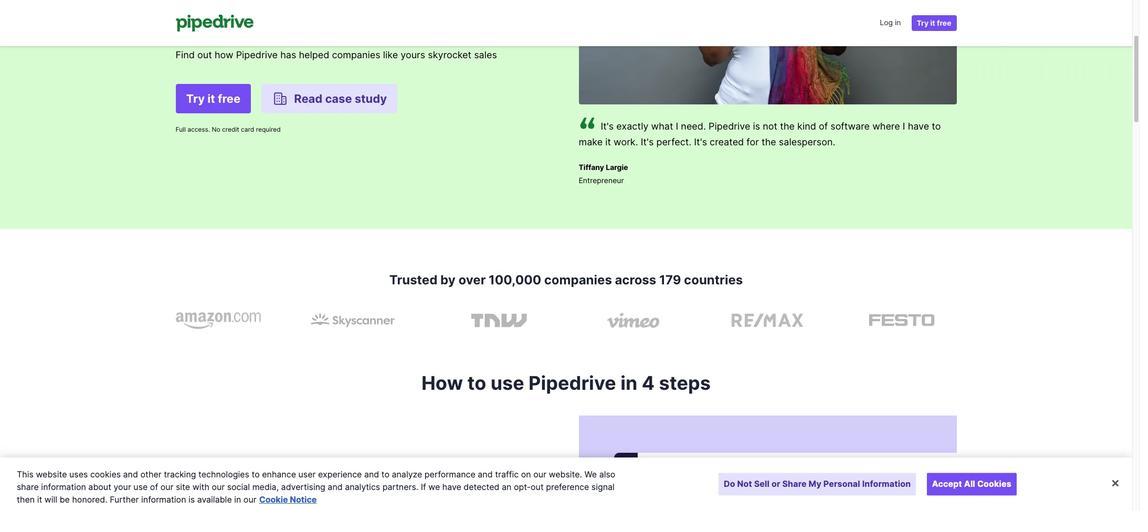 Task type: vqa. For each thing, say whether or not it's contained in the screenshot.
L.
no



Task type: locate. For each thing, give the bounding box(es) containing it.
1 horizontal spatial with
[[427, 0, 483, 2]]

1 horizontal spatial information
[[141, 495, 186, 505]]

0 vertical spatial out
[[197, 49, 212, 60]]

accept
[[932, 479, 962, 489]]

1 horizontal spatial free
[[937, 18, 952, 27]]

1 horizontal spatial have
[[908, 121, 929, 132]]

the right not
[[780, 121, 795, 132]]

the down not
[[762, 136, 776, 148]]

your right up
[[230, 484, 258, 499]]

kind
[[797, 121, 816, 132]]

1 horizontal spatial is
[[753, 121, 760, 132]]

it left the will
[[37, 495, 42, 505]]

companies
[[332, 49, 380, 60], [544, 272, 612, 288]]

1 horizontal spatial it's
[[641, 136, 654, 148]]

1 horizontal spatial try
[[917, 18, 929, 27]]

more
[[247, 0, 314, 2]]

1 vertical spatial out
[[531, 482, 544, 492]]

advertising
[[281, 482, 325, 492]]

i
[[676, 121, 678, 132], [903, 121, 905, 132]]

0 horizontal spatial have
[[442, 482, 461, 492]]

0 horizontal spatial information
[[41, 482, 86, 492]]

1 vertical spatial in
[[621, 372, 638, 395]]

it's down need.
[[694, 136, 707, 148]]

of inside it's exactly what i need. pipedrive is not the kind of software where i have to make it work. it's perfect. it's created for the salesperson.
[[819, 121, 828, 132]]

traffic
[[495, 469, 519, 480]]

1 vertical spatial try
[[186, 92, 205, 105]]

study
[[355, 92, 387, 105]]

try it free button right log in "link"
[[912, 15, 957, 31]]

2 i from the left
[[903, 121, 905, 132]]

information down site
[[141, 495, 186, 505]]

0 horizontal spatial try it free
[[186, 92, 241, 105]]

0 vertical spatial with
[[427, 0, 483, 2]]

read case study
[[294, 92, 387, 105]]

0 horizontal spatial use
[[134, 482, 148, 492]]

accept all cookies
[[932, 479, 1012, 489]]

with
[[427, 0, 483, 2], [192, 482, 209, 492]]

free for try it free button to the left
[[218, 92, 241, 105]]

about
[[88, 482, 111, 492]]

and
[[123, 469, 138, 480], [364, 469, 379, 480], [478, 469, 493, 480], [328, 482, 343, 492]]

helped
[[299, 49, 329, 60]]

try up access.
[[186, 92, 205, 105]]

perfect.
[[656, 136, 692, 148]]

have down performance
[[442, 482, 461, 492]]

1 horizontal spatial out
[[531, 482, 544, 492]]

try right log in "link"
[[917, 18, 929, 27]]

use
[[491, 372, 524, 395], [134, 482, 148, 492]]

1 vertical spatial free
[[218, 92, 241, 105]]

countries
[[684, 272, 743, 288]]

to right where
[[932, 121, 941, 132]]

0 horizontal spatial out
[[197, 49, 212, 60]]

all
[[964, 479, 975, 489]]

try for the right try it free button
[[917, 18, 929, 27]]

to up media,
[[252, 469, 260, 480]]

it up no
[[208, 92, 215, 105]]

1 horizontal spatial try it free
[[917, 18, 952, 27]]

pipeline
[[261, 484, 310, 499]]

not
[[737, 479, 752, 489]]

0 horizontal spatial free
[[218, 92, 241, 105]]

try it free right log in "link"
[[917, 18, 952, 27]]

1 vertical spatial try it free button
[[176, 84, 251, 113]]

privacy alert dialog
[[0, 458, 1132, 511]]

of right the kind
[[819, 121, 828, 132]]

is left not
[[753, 121, 760, 132]]

we
[[585, 469, 597, 480]]

information
[[862, 479, 911, 489]]

to up the partners.
[[382, 469, 390, 480]]

to right how
[[467, 372, 486, 395]]

1 vertical spatial use
[[134, 482, 148, 492]]

1 vertical spatial companies
[[544, 272, 612, 288]]

have inside it's exactly what i need. pipedrive is not the kind of software where i have to make it work. it's perfect. it's created for the salesperson.
[[908, 121, 929, 132]]

make
[[579, 136, 603, 148]]

drive more revenue with pipedrive
[[176, 0, 483, 35]]

steps
[[659, 372, 711, 395]]

0 horizontal spatial of
[[150, 482, 158, 492]]

your up further at the left bottom of the page
[[114, 482, 131, 492]]

drive
[[176, 0, 242, 2]]

social
[[227, 482, 250, 492]]

work.
[[614, 136, 638, 148]]

0 vertical spatial is
[[753, 121, 760, 132]]

enhance
[[262, 469, 296, 480]]

try it free button
[[912, 15, 957, 31], [176, 84, 251, 113]]

0 horizontal spatial it's
[[601, 121, 614, 132]]

1 vertical spatial try it free
[[186, 92, 241, 105]]

0 horizontal spatial your
[[114, 482, 131, 492]]

out left how
[[197, 49, 212, 60]]

pipedrive
[[176, 5, 295, 35], [236, 49, 278, 60], [709, 121, 750, 132], [529, 372, 616, 395]]

0 horizontal spatial try it free button
[[176, 84, 251, 113]]

0 vertical spatial try
[[917, 18, 929, 27]]

and left other
[[123, 469, 138, 480]]

the
[[780, 121, 795, 132], [762, 136, 776, 148]]

1 vertical spatial of
[[150, 482, 158, 492]]

0 horizontal spatial is
[[188, 495, 195, 505]]

for
[[747, 136, 759, 148]]

in
[[895, 18, 901, 27], [621, 372, 638, 395], [234, 495, 241, 505]]

1 vertical spatial have
[[442, 482, 461, 492]]

0 vertical spatial try it free
[[917, 18, 952, 27]]

i right where
[[903, 121, 905, 132]]

0 horizontal spatial i
[[676, 121, 678, 132]]

it right 'make'
[[605, 136, 611, 148]]

this
[[17, 469, 34, 480]]

in down social
[[234, 495, 241, 505]]

with inside 'this website uses cookies and other tracking technologies to enhance user experience and to analyze performance and traffic on our website. we also share information about your use of our site with our social media, advertising and analytics partners. if we have detected an opt-out preference signal then it will be honored. further information is available in our'
[[192, 482, 209, 492]]

user
[[298, 469, 316, 480]]

our up available
[[212, 482, 225, 492]]

our left 1.
[[160, 482, 173, 492]]

have right where
[[908, 121, 929, 132]]

2 vertical spatial in
[[234, 495, 241, 505]]

personal
[[824, 479, 860, 489]]

2 horizontal spatial in
[[895, 18, 901, 27]]

do not sell or share my personal information
[[724, 479, 911, 489]]

it's up 'make'
[[601, 121, 614, 132]]

try it free for try it free button to the left
[[186, 92, 241, 105]]

free for the right try it free button
[[937, 18, 952, 27]]

0 horizontal spatial try
[[186, 92, 205, 105]]

we
[[428, 482, 440, 492]]

trusted
[[389, 272, 438, 288]]

cookie notice link
[[259, 495, 317, 505]]

cookie
[[259, 495, 288, 505]]

out
[[197, 49, 212, 60], [531, 482, 544, 492]]

our right 'on'
[[533, 469, 546, 480]]

0 horizontal spatial with
[[192, 482, 209, 492]]

0 vertical spatial try it free button
[[912, 15, 957, 31]]

1 horizontal spatial i
[[903, 121, 905, 132]]

1 vertical spatial with
[[192, 482, 209, 492]]

read
[[294, 92, 322, 105]]

try it free up no
[[186, 92, 241, 105]]

skyrocket
[[428, 49, 471, 60]]

log
[[880, 18, 893, 27]]

0 vertical spatial have
[[908, 121, 929, 132]]

how
[[215, 49, 233, 60]]

0 vertical spatial in
[[895, 18, 901, 27]]

0 horizontal spatial the
[[762, 136, 776, 148]]

technologies
[[198, 469, 249, 480]]

0 vertical spatial free
[[937, 18, 952, 27]]

it's
[[601, 121, 614, 132], [641, 136, 654, 148], [694, 136, 707, 148]]

will
[[44, 495, 57, 505]]

0 horizontal spatial in
[[234, 495, 241, 505]]

try it free
[[917, 18, 952, 27], [186, 92, 241, 105]]

is
[[753, 121, 760, 132], [188, 495, 195, 505]]

be
[[60, 495, 70, 505]]

credit
[[222, 125, 239, 133]]

full
[[176, 125, 186, 133]]

1 i from the left
[[676, 121, 678, 132]]

is right 1.
[[188, 495, 195, 505]]

information up be in the bottom of the page
[[41, 482, 86, 492]]

stages
[[313, 484, 355, 499]]

partners.
[[383, 482, 419, 492]]

is inside 'this website uses cookies and other tracking technologies to enhance user experience and to analyze performance and traffic on our website. we also share information about your use of our site with our social media, advertising and analytics partners. if we have detected an opt-out preference signal then it will be honored. further information is available in our'
[[188, 495, 195, 505]]

it's right the work. on the top right
[[641, 136, 654, 148]]

i right what
[[676, 121, 678, 132]]

to
[[932, 121, 941, 132], [467, 372, 486, 395], [252, 469, 260, 480], [382, 469, 390, 480]]

1 vertical spatial is
[[188, 495, 195, 505]]

try
[[917, 18, 929, 27], [186, 92, 205, 105]]

in right 'log'
[[895, 18, 901, 27]]

0 vertical spatial of
[[819, 121, 828, 132]]

log in
[[880, 18, 901, 27]]

by
[[440, 272, 456, 288]]

1 horizontal spatial the
[[780, 121, 795, 132]]

software
[[831, 121, 870, 132]]

other
[[140, 469, 162, 480]]

of down other
[[150, 482, 158, 492]]

1 horizontal spatial of
[[819, 121, 828, 132]]

0 vertical spatial use
[[491, 372, 524, 395]]

1. set up your pipeline stages
[[176, 484, 355, 499]]

out down 'on'
[[531, 482, 544, 492]]

try it free button up no
[[176, 84, 251, 113]]

0 vertical spatial companies
[[332, 49, 380, 60]]

try it free for the right try it free button
[[917, 18, 952, 27]]

2 horizontal spatial it's
[[694, 136, 707, 148]]

in left 4
[[621, 372, 638, 395]]



Task type: describe. For each thing, give the bounding box(es) containing it.
1.
[[176, 484, 185, 499]]

it inside it's exactly what i need. pipedrive is not the kind of software where i have to make it work. it's perfect. it's created for the salesperson.
[[605, 136, 611, 148]]

of inside 'this website uses cookies and other tracking technologies to enhance user experience and to analyze performance and traffic on our website. we also share information about your use of our site with our social media, advertising and analytics partners. if we have detected an opt-out preference signal then it will be honored. further information is available in our'
[[150, 482, 158, 492]]

set
[[188, 484, 208, 499]]

try for try it free button to the left
[[186, 92, 205, 105]]

also
[[599, 469, 615, 480]]

where
[[873, 121, 900, 132]]

our down social
[[244, 495, 257, 505]]

pipedrive inside drive more revenue with pipedrive
[[176, 5, 295, 35]]

sales
[[474, 49, 497, 60]]

do not sell or share my personal information button
[[719, 473, 916, 496]]

and down experience
[[328, 482, 343, 492]]

how to use pipedrive in 4 steps
[[422, 372, 711, 395]]

notice
[[290, 495, 317, 505]]

need.
[[681, 121, 706, 132]]

like
[[383, 49, 398, 60]]

share
[[782, 479, 807, 489]]

an
[[502, 482, 512, 492]]

cookie notice
[[259, 495, 317, 505]]

created
[[710, 136, 744, 148]]

1 horizontal spatial your
[[230, 484, 258, 499]]

website
[[36, 469, 67, 480]]

website.
[[549, 469, 582, 480]]

1 vertical spatial information
[[141, 495, 186, 505]]

1 vertical spatial the
[[762, 136, 776, 148]]

tracking
[[164, 469, 196, 480]]

exactly
[[616, 121, 649, 132]]

read case study link
[[262, 84, 397, 113]]

access.
[[187, 125, 210, 133]]

analyze
[[392, 469, 422, 480]]

up
[[211, 484, 227, 499]]

yours
[[401, 49, 425, 60]]

site
[[176, 482, 190, 492]]

case
[[325, 92, 352, 105]]

has
[[280, 49, 296, 60]]

then
[[17, 495, 35, 505]]

log in link
[[880, 15, 901, 31]]

1 horizontal spatial use
[[491, 372, 524, 395]]

to inside it's exactly what i need. pipedrive is not the kind of software where i have to make it work. it's perfect. it's created for the salesperson.
[[932, 121, 941, 132]]

analytics
[[345, 482, 380, 492]]

and up the analytics
[[364, 469, 379, 480]]

it right log in "link"
[[931, 18, 935, 27]]

sell
[[754, 479, 770, 489]]

detected
[[464, 482, 500, 492]]

honored.
[[72, 495, 107, 505]]

100,000
[[489, 272, 541, 288]]

not
[[763, 121, 778, 132]]

cookies
[[977, 479, 1012, 489]]

your inside 'this website uses cookies and other tracking technologies to enhance user experience and to analyze performance and traffic on our website. we also share information about your use of our site with our social media, advertising and analytics partners. if we have detected an opt-out preference signal then it will be honored. further information is available in our'
[[114, 482, 131, 492]]

card
[[241, 125, 254, 133]]

find out how pipedrive has helped companies like yours skyrocket sales
[[176, 49, 497, 60]]

accept all cookies button
[[927, 473, 1017, 496]]

signal
[[592, 482, 615, 492]]

0 vertical spatial the
[[780, 121, 795, 132]]

find
[[176, 49, 195, 60]]

cookies
[[90, 469, 121, 480]]

0 horizontal spatial companies
[[332, 49, 380, 60]]

tiffany largie entrepreneur
[[579, 163, 628, 185]]

full access. no credit card required
[[176, 125, 281, 133]]

preference
[[546, 482, 589, 492]]

in inside 'this website uses cookies and other tracking technologies to enhance user experience and to analyze performance and traffic on our website. we also share information about your use of our site with our social media, advertising and analytics partners. if we have detected an opt-out preference signal then it will be honored. further information is available in our'
[[234, 495, 241, 505]]

trusted by over 100,000 companies across 179 countries
[[389, 272, 743, 288]]

1 horizontal spatial in
[[621, 372, 638, 395]]

with inside drive more revenue with pipedrive
[[427, 0, 483, 2]]

in inside "link"
[[895, 18, 901, 27]]

tiffany
[[579, 163, 604, 172]]

4
[[642, 372, 655, 395]]

1 horizontal spatial try it free button
[[912, 15, 957, 31]]

or
[[772, 479, 780, 489]]

this website uses cookies and other tracking technologies to enhance user experience and to analyze performance and traffic on our website. we also share information about your use of our site with our social media, advertising and analytics partners. if we have detected an opt-out preference signal then it will be honored. further information is available in our
[[17, 469, 615, 505]]

across
[[615, 272, 656, 288]]

revenue
[[319, 0, 422, 2]]

have inside 'this website uses cookies and other tracking technologies to enhance user experience and to analyze performance and traffic on our website. we also share information about your use of our site with our social media, advertising and analytics partners. if we have detected an opt-out preference signal then it will be honored. further information is available in our'
[[442, 482, 461, 492]]

how
[[422, 372, 463, 395]]

is inside it's exactly what i need. pipedrive is not the kind of software where i have to make it work. it's perfect. it's created for the salesperson.
[[753, 121, 760, 132]]

on
[[521, 469, 531, 480]]

over
[[459, 272, 486, 288]]

if
[[421, 482, 426, 492]]

and up detected
[[478, 469, 493, 480]]

salesperson.
[[779, 136, 835, 148]]

pipedrive inside it's exactly what i need. pipedrive is not the kind of software where i have to make it work. it's perfect. it's created for the salesperson.
[[709, 121, 750, 132]]

use inside 'this website uses cookies and other tracking technologies to enhance user experience and to analyze performance and traffic on our website. we also share information about your use of our site with our social media, advertising and analytics partners. if we have detected an opt-out preference signal then it will be honored. further information is available in our'
[[134, 482, 148, 492]]

1 horizontal spatial companies
[[544, 272, 612, 288]]

largie
[[606, 163, 628, 172]]

uses
[[69, 469, 88, 480]]

experience
[[318, 469, 362, 480]]

0 vertical spatial information
[[41, 482, 86, 492]]

available
[[197, 495, 232, 505]]

it's exactly what i need. pipedrive is not the kind of software where i have to make it work. it's perfect. it's created for the salesperson.
[[579, 121, 941, 148]]

no
[[212, 125, 220, 133]]

further
[[110, 495, 139, 505]]

required
[[256, 125, 281, 133]]

out inside 'this website uses cookies and other tracking technologies to enhance user experience and to analyze performance and traffic on our website. we also share information about your use of our site with our social media, advertising and analytics partners. if we have detected an opt-out preference signal then it will be honored. further information is available in our'
[[531, 482, 544, 492]]

it inside 'this website uses cookies and other tracking technologies to enhance user experience and to analyze performance and traffic on our website. we also share information about your use of our site with our social media, advertising and analytics partners. if we have detected an opt-out preference signal then it will be honored. further information is available in our'
[[37, 495, 42, 505]]

opt-
[[514, 482, 531, 492]]



